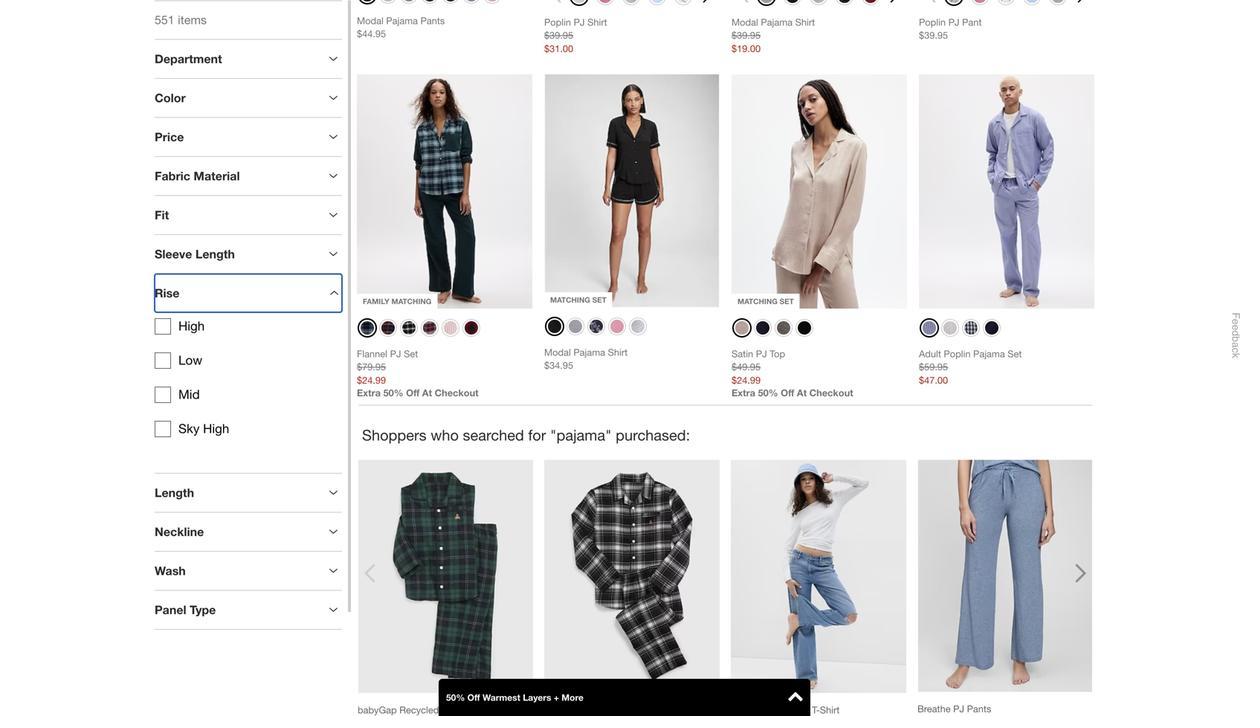 Task type: describe. For each thing, give the bounding box(es) containing it.
panel type button
[[155, 591, 342, 629]]

poplin pj pant $39.95
[[919, 17, 982, 41]]

modal for modal pajama shirt
[[732, 17, 759, 27]]

rise button
[[155, 274, 342, 312]]

sky high
[[179, 421, 229, 436]]

off inside popup button
[[468, 692, 480, 703]]

$59.95
[[919, 362, 948, 372]]

material
[[194, 168, 240, 183]]

pj for poplin pj pant $39.95
[[949, 17, 960, 27]]

flannel pj set image
[[357, 74, 533, 308]]

set inside flannel pj set $79.95 $24.99 extra 50% off at checkout
[[404, 348, 418, 359]]

$79.95
[[357, 362, 386, 372]]

pajama
[[557, 427, 606, 444]]

family
[[363, 297, 390, 306]]

rise
[[155, 286, 180, 300]]

b
[[1231, 336, 1242, 342]]

Was $39.95 text field
[[732, 30, 761, 41]]

f
[[1231, 312, 1242, 319]]

next colors available image
[[700, 0, 714, 4]]

c
[[1231, 348, 1242, 353]]

matching set for satin pj top
[[738, 297, 794, 306]]

next colors available image for poplin pj pant $39.95
[[1074, 0, 1089, 4]]

panel type
[[155, 602, 216, 617]]

neckline button
[[155, 512, 342, 551]]

shirt for poplin pj shirt
[[588, 17, 607, 27]]

50% inside 50% off warmest layers + more popup button
[[446, 692, 465, 703]]

next colors available image for modal pajama shirt $39.95 $19.00
[[887, 0, 902, 4]]

checkout for satin pj top $49.95 $24.99 extra 50% off at checkout
[[810, 387, 854, 399]]

matching for modal pajama shirt
[[550, 295, 590, 304]]

warmest
[[483, 692, 521, 703]]

fabric material button
[[155, 157, 342, 195]]

f e e d b a c k button
[[1224, 289, 1250, 382]]

Now $47.00 text field
[[919, 374, 1095, 387]]

shirt for modal pajama shirt
[[796, 17, 815, 27]]

satin pj top $49.95 $24.99 extra 50% off at checkout
[[732, 348, 854, 399]]

50% off warmest layers + more button
[[439, 679, 811, 716]]

pajama inside adult poplin pajama set $59.95 $47.00
[[974, 348, 1005, 359]]

modal pajama shirt image
[[544, 74, 720, 307]]

poplin for poplin pj pant $39.95
[[919, 17, 946, 27]]

poplin pj pant link
[[919, 15, 1095, 29]]

wash
[[155, 563, 186, 578]]

pj for poplin pj shirt $39.95 $31.00
[[574, 17, 585, 27]]

$49.95
[[732, 362, 761, 372]]

adult poplin pajama set image
[[919, 74, 1095, 308]]

top
[[770, 348, 785, 359]]

flannel
[[357, 348, 388, 359]]

pajama for $34.95
[[574, 347, 605, 358]]

shoppers
[[362, 427, 427, 444]]

panel
[[155, 602, 186, 617]]

1 e from the top
[[1231, 319, 1242, 325]]

flannel pj set $79.95 $24.99 extra 50% off at checkout
[[357, 348, 479, 399]]

pajama for $44.95
[[386, 15, 418, 26]]

matching for satin pj top
[[738, 297, 778, 306]]

Now $24.99 text field
[[357, 374, 533, 387]]

color
[[155, 90, 186, 105]]

department
[[155, 51, 222, 65]]

+
[[554, 692, 559, 703]]

shoppers who searched for " pajama " purchased:
[[362, 427, 690, 444]]

previous colors available image for modal pajama shirt $39.95 $19.00
[[737, 0, 752, 4]]

off for flannel pj set $79.95 $24.99 extra 50% off at checkout
[[406, 387, 420, 399]]

neckline
[[155, 524, 204, 539]]

department button
[[155, 39, 342, 78]]

poplin pj shirt $39.95 $31.00
[[544, 17, 607, 54]]

2 " from the left
[[606, 427, 612, 444]]

length
[[155, 485, 194, 499]]

fit button
[[155, 196, 342, 234]]

set inside adult poplin pajama set $59.95 $47.00
[[1008, 348, 1022, 359]]

set up top
[[780, 297, 794, 306]]

2 e from the top
[[1231, 325, 1242, 330]]

d
[[1231, 330, 1242, 336]]

shirt inside modal pajama shirt $34.95
[[608, 347, 628, 358]]

family matching
[[363, 297, 432, 306]]

0 vertical spatial high
[[179, 319, 205, 333]]

sky
[[179, 421, 200, 436]]

more
[[562, 692, 584, 703]]

wash button
[[155, 552, 342, 590]]

matching set for modal pajama shirt
[[550, 295, 607, 304]]

sleeve length button
[[155, 235, 342, 273]]

Sky High checkbox
[[155, 421, 171, 437]]

$39.95 inside the poplin pj pant $39.95
[[919, 30, 948, 41]]

$24.99 for satin pj top $49.95 $24.99 extra 50% off at checkout
[[732, 375, 761, 386]]



Task type: locate. For each thing, give the bounding box(es) containing it.
modal up $39.95 text field
[[732, 17, 759, 27]]

2 horizontal spatial shirt
[[796, 17, 815, 27]]

50% off warmest layers + more
[[446, 692, 584, 703]]

poplin inside the poplin pj pant $39.95
[[919, 17, 946, 27]]

1 extra from the left
[[357, 387, 381, 399]]

0 horizontal spatial at
[[422, 387, 432, 399]]

modal
[[357, 15, 384, 26], [732, 17, 759, 27], [544, 347, 571, 358]]

"
[[550, 427, 557, 444], [606, 427, 612, 444]]

pj right flannel
[[390, 348, 401, 359]]

50% for flannel pj set $79.95 $24.99 extra 50% off at checkout
[[383, 387, 404, 399]]

1 horizontal spatial off
[[468, 692, 480, 703]]

Now $24.99 text field
[[732, 374, 907, 387]]

at down "satin pj top" link on the right of page
[[797, 387, 807, 399]]

length
[[195, 247, 235, 261]]

0 horizontal spatial shirt
[[588, 17, 607, 27]]

pj up now $31.00 "text box"
[[574, 17, 585, 27]]

$24.99 inside satin pj top $49.95 $24.99 extra 50% off at checkout
[[732, 375, 761, 386]]

1 vertical spatial modal pajama shirt link
[[544, 346, 720, 359]]

off up shoppers
[[406, 387, 420, 399]]

a
[[1231, 342, 1242, 348]]

1 horizontal spatial $24.99
[[732, 375, 761, 386]]

1 horizontal spatial shirt
[[608, 347, 628, 358]]

poplin inside poplin pj shirt $39.95 $31.00
[[544, 17, 571, 27]]

previous colors available image up was $39.95 text field
[[550, 0, 565, 4]]

off down top
[[781, 387, 795, 399]]

previous colors available image for poplin pj shirt $39.95 $31.00
[[550, 0, 565, 4]]

poplin
[[544, 17, 571, 27], [919, 17, 946, 27], [944, 348, 971, 359]]

matching
[[550, 295, 590, 304], [392, 297, 432, 306], [738, 297, 778, 306]]

extra for flannel pj set $79.95 $24.99 extra 50% off at checkout
[[357, 387, 381, 399]]

modal for modal pajama pants
[[357, 15, 384, 26]]

previous colors available image for poplin pj pant $39.95
[[925, 0, 940, 4]]

extra inside satin pj top $49.95 $24.99 extra 50% off at checkout
[[732, 387, 756, 399]]

0 horizontal spatial modal
[[357, 15, 384, 26]]

adult
[[919, 348, 942, 359]]

50% down $79.95 text field
[[383, 387, 404, 399]]

0 horizontal spatial off
[[406, 387, 420, 399]]

1 horizontal spatial checkout
[[810, 387, 854, 399]]

Low checkbox
[[155, 352, 171, 369]]

0 horizontal spatial next colors available image
[[887, 0, 902, 4]]

extra down $49.95 text box
[[732, 387, 756, 399]]

2 at from the left
[[797, 387, 807, 399]]

shirt inside poplin pj shirt $39.95 $31.00
[[588, 17, 607, 27]]

2 horizontal spatial previous colors available image
[[925, 0, 940, 4]]

2 horizontal spatial modal
[[732, 17, 759, 27]]

modal pajama shirt $34.95
[[544, 347, 628, 371]]

mid
[[179, 387, 200, 402]]

at down flannel pj set link
[[422, 387, 432, 399]]

modal pajama pants $44.95
[[357, 15, 445, 39]]

Mid checkbox
[[155, 386, 171, 403]]

50% inside satin pj top $49.95 $24.99 extra 50% off at checkout
[[758, 387, 778, 399]]

modal inside modal pajama pants $44.95
[[357, 15, 384, 26]]

0 horizontal spatial "
[[550, 427, 557, 444]]

checkout for flannel pj set $79.95 $24.99 extra 50% off at checkout
[[435, 387, 479, 399]]

checkout inside satin pj top $49.95 $24.99 extra 50% off at checkout
[[810, 387, 854, 399]]

fabric material
[[155, 168, 240, 183]]

1 vertical spatial high
[[203, 421, 229, 436]]

0 horizontal spatial $39.95
[[544, 30, 574, 41]]

checkout down "satin pj top" link on the right of page
[[810, 387, 854, 399]]

$39.95
[[544, 30, 574, 41], [732, 30, 761, 41], [919, 30, 948, 41]]

searched
[[463, 427, 524, 444]]

at for flannel pj set $79.95 $24.99 extra 50% off at checkout
[[422, 387, 432, 399]]

Now $19.00 text field
[[732, 42, 907, 55]]

matching set
[[550, 295, 607, 304], [738, 297, 794, 306]]

1 horizontal spatial previous colors available image
[[737, 0, 752, 4]]

pajama inside modal pajama pants $44.95
[[386, 15, 418, 26]]

1 horizontal spatial extra
[[732, 387, 756, 399]]

$24.99 inside flannel pj set $79.95 $24.99 extra 50% off at checkout
[[357, 375, 386, 386]]

e up b
[[1231, 325, 1242, 330]]

2 checkout from the left
[[810, 387, 854, 399]]

$24.99 for flannel pj set $79.95 $24.99 extra 50% off at checkout
[[357, 375, 386, 386]]

3 previous colors available image from the left
[[925, 0, 940, 4]]

1 horizontal spatial matching
[[550, 295, 590, 304]]

color button
[[155, 78, 342, 117]]

50%
[[383, 387, 404, 399], [758, 387, 778, 399], [446, 692, 465, 703]]

poplin for poplin pj shirt $39.95 $31.00
[[544, 17, 571, 27]]

checkout down flannel pj set link
[[435, 387, 479, 399]]

set up modal pajama shirt $34.95
[[593, 295, 607, 304]]

at
[[422, 387, 432, 399], [797, 387, 807, 399]]

satin pj top link
[[732, 347, 907, 360]]

$19.00
[[732, 43, 761, 54]]

poplin left pant
[[919, 17, 946, 27]]

Was $39.95 text field
[[544, 30, 574, 41]]

2 extra from the left
[[732, 387, 756, 399]]

matching up modal pajama shirt $34.95
[[550, 295, 590, 304]]

$44.95
[[357, 28, 386, 39]]

pj
[[574, 17, 585, 27], [949, 17, 960, 27], [390, 348, 401, 359], [756, 348, 767, 359]]

2 next colors available image from the left
[[1074, 0, 1089, 4]]

checkout
[[435, 387, 479, 399], [810, 387, 854, 399]]

poplin right adult
[[944, 348, 971, 359]]

0 horizontal spatial $24.99
[[357, 375, 386, 386]]

matching up satin
[[738, 297, 778, 306]]

50% inside flannel pj set $79.95 $24.99 extra 50% off at checkout
[[383, 387, 404, 399]]

1 $24.99 from the left
[[357, 375, 386, 386]]

matching right family
[[392, 297, 432, 306]]

1 horizontal spatial 50%
[[446, 692, 465, 703]]

1 checkout from the left
[[435, 387, 479, 399]]

off inside satin pj top $49.95 $24.99 extra 50% off at checkout
[[781, 387, 795, 399]]

purchased:
[[616, 427, 690, 444]]

pajama inside modal pajama shirt $39.95 $19.00
[[761, 17, 793, 27]]

High checkbox
[[155, 318, 171, 334]]

shirt inside modal pajama shirt $39.95 $19.00
[[796, 17, 815, 27]]

0 vertical spatial modal pajama shirt link
[[732, 15, 907, 29]]

e
[[1231, 319, 1242, 325], [1231, 325, 1242, 330]]

1 horizontal spatial modal pajama shirt link
[[732, 15, 907, 29]]

pj left top
[[756, 348, 767, 359]]

adult poplin pajama set $59.95 $47.00
[[919, 348, 1022, 386]]

low
[[179, 353, 202, 367]]

$24.99
[[357, 375, 386, 386], [732, 375, 761, 386]]

Was $49.95 text field
[[732, 362, 761, 372]]

0 horizontal spatial extra
[[357, 387, 381, 399]]

flannel pj set link
[[357, 347, 533, 360]]

adult poplin pajama set link
[[919, 347, 1095, 360]]

1 next colors available image from the left
[[887, 0, 902, 4]]

previous colors available image
[[550, 0, 565, 4], [737, 0, 752, 4], [925, 0, 940, 4]]

1 horizontal spatial next colors available image
[[1074, 0, 1089, 4]]

pj inside poplin pj shirt $39.95 $31.00
[[574, 17, 585, 27]]

items
[[178, 13, 207, 26]]

2 previous colors available image from the left
[[737, 0, 752, 4]]

for
[[528, 427, 546, 444]]

checkout inside flannel pj set $79.95 $24.99 extra 50% off at checkout
[[435, 387, 479, 399]]

previous colors available image up $39.95 text field
[[737, 0, 752, 4]]

pj for satin pj top $49.95 $24.99 extra 50% off at checkout
[[756, 348, 767, 359]]

pj for flannel pj set $79.95 $24.99 extra 50% off at checkout
[[390, 348, 401, 359]]

0 horizontal spatial 50%
[[383, 387, 404, 399]]

$24.99 down $79.95
[[357, 375, 386, 386]]

f e e d b a c k
[[1231, 312, 1242, 358]]

551 items
[[155, 13, 207, 26]]

extra for satin pj top $49.95 $24.99 extra 50% off at checkout
[[732, 387, 756, 399]]

1 " from the left
[[550, 427, 557, 444]]

1 horizontal spatial "
[[606, 427, 612, 444]]

0 horizontal spatial modal pajama shirt link
[[544, 346, 720, 359]]

1 horizontal spatial at
[[797, 387, 807, 399]]

modal inside modal pajama shirt $39.95 $19.00
[[732, 17, 759, 27]]

set right flannel
[[404, 348, 418, 359]]

pajama
[[386, 15, 418, 26], [761, 17, 793, 27], [574, 347, 605, 358], [974, 348, 1005, 359]]

1 horizontal spatial matching set
[[738, 297, 794, 306]]

$47.00
[[919, 375, 948, 386]]

2 $39.95 from the left
[[732, 30, 761, 41]]

extra inside flannel pj set $79.95 $24.99 extra 50% off at checkout
[[357, 387, 381, 399]]

50% for satin pj top $49.95 $24.99 extra 50% off at checkout
[[758, 387, 778, 399]]

k
[[1231, 353, 1242, 358]]

pants
[[421, 15, 445, 26]]

poplin inside adult poplin pajama set $59.95 $47.00
[[944, 348, 971, 359]]

next colors available image
[[887, 0, 902, 4], [1074, 0, 1089, 4]]

previous colors available image up the poplin pj pant $39.95
[[925, 0, 940, 4]]

$39.95 inside poplin pj shirt $39.95 $31.00
[[544, 30, 574, 41]]

modal pajama pants link
[[357, 14, 533, 27]]

1 horizontal spatial modal
[[544, 347, 571, 358]]

0 horizontal spatial matching set
[[550, 295, 607, 304]]

2 $24.99 from the left
[[732, 375, 761, 386]]

pajama for $39.95
[[761, 17, 793, 27]]

2 horizontal spatial off
[[781, 387, 795, 399]]

modal inside modal pajama shirt $34.95
[[544, 347, 571, 358]]

Now $31.00 text field
[[544, 42, 720, 55]]

pj left pant
[[949, 17, 960, 27]]

Was $59.95 text field
[[919, 362, 948, 372]]

50% left warmest
[[446, 692, 465, 703]]

price
[[155, 129, 184, 144]]

matching set up modal pajama shirt $34.95
[[550, 295, 607, 304]]

extra
[[357, 387, 381, 399], [732, 387, 756, 399]]

at inside flannel pj set $79.95 $24.99 extra 50% off at checkout
[[422, 387, 432, 399]]

off inside flannel pj set $79.95 $24.99 extra 50% off at checkout
[[406, 387, 420, 399]]

satin
[[732, 348, 754, 359]]

modal up $44.95
[[357, 15, 384, 26]]

high right sky
[[203, 421, 229, 436]]

high right high option
[[179, 319, 205, 333]]

2 horizontal spatial matching
[[738, 297, 778, 306]]

0 horizontal spatial matching
[[392, 297, 432, 306]]

" left purchased:
[[606, 427, 612, 444]]

pj inside the poplin pj pant $39.95
[[949, 17, 960, 27]]

1 horizontal spatial $39.95
[[732, 30, 761, 41]]

0 horizontal spatial checkout
[[435, 387, 479, 399]]

at inside satin pj top $49.95 $24.99 extra 50% off at checkout
[[797, 387, 807, 399]]

price button
[[155, 118, 342, 156]]

$39.95 for $19.00
[[732, 30, 761, 41]]

modal up $34.95
[[544, 347, 571, 358]]

set
[[593, 295, 607, 304], [780, 297, 794, 306], [404, 348, 418, 359], [1008, 348, 1022, 359]]

551 items in the product grid element
[[155, 13, 207, 27]]

modal pajama shirt $39.95 $19.00
[[732, 17, 815, 54]]

length button
[[155, 473, 342, 512]]

at for satin pj top $49.95 $24.99 extra 50% off at checkout
[[797, 387, 807, 399]]

who
[[431, 427, 459, 444]]

off for satin pj top $49.95 $24.99 extra 50% off at checkout
[[781, 387, 795, 399]]

fabric
[[155, 168, 190, 183]]

$31.00
[[544, 43, 574, 54]]

$39.95 for $31.00
[[544, 30, 574, 41]]

551
[[155, 13, 175, 26]]

0 horizontal spatial previous colors available image
[[550, 0, 565, 4]]

1 previous colors available image from the left
[[550, 0, 565, 4]]

set up $47.00 text field
[[1008, 348, 1022, 359]]

e up d
[[1231, 319, 1242, 325]]

sleeve
[[155, 247, 192, 261]]

2 horizontal spatial $39.95
[[919, 30, 948, 41]]

$24.99 down $49.95 text box
[[732, 375, 761, 386]]

off
[[406, 387, 420, 399], [781, 387, 795, 399], [468, 692, 480, 703]]

pj inside satin pj top $49.95 $24.99 extra 50% off at checkout
[[756, 348, 767, 359]]

2 horizontal spatial 50%
[[758, 387, 778, 399]]

pj inside flannel pj set $79.95 $24.99 extra 50% off at checkout
[[390, 348, 401, 359]]

layers
[[523, 692, 551, 703]]

sleeve length
[[155, 247, 235, 261]]

high
[[179, 319, 205, 333], [203, 421, 229, 436]]

poplin up was $39.95 text field
[[544, 17, 571, 27]]

3 $39.95 from the left
[[919, 30, 948, 41]]

$34.95
[[544, 360, 574, 371]]

satin pj top image
[[732, 74, 907, 308]]

pajama inside modal pajama shirt $34.95
[[574, 347, 605, 358]]

matching set up top
[[738, 297, 794, 306]]

$39.95 inside modal pajama shirt $39.95 $19.00
[[732, 30, 761, 41]]

extra down $79.95
[[357, 387, 381, 399]]

off left warmest
[[468, 692, 480, 703]]

1 $39.95 from the left
[[544, 30, 574, 41]]

Was $79.95 text field
[[357, 362, 386, 372]]

poplin pj shirt link
[[544, 15, 720, 29]]

" right for
[[550, 427, 557, 444]]

1 at from the left
[[422, 387, 432, 399]]

50% down $49.95
[[758, 387, 778, 399]]

fit
[[155, 208, 169, 222]]

type
[[190, 602, 216, 617]]

pant
[[963, 17, 982, 27]]



Task type: vqa. For each thing, say whether or not it's contained in the screenshot.
The Panel Type
yes



